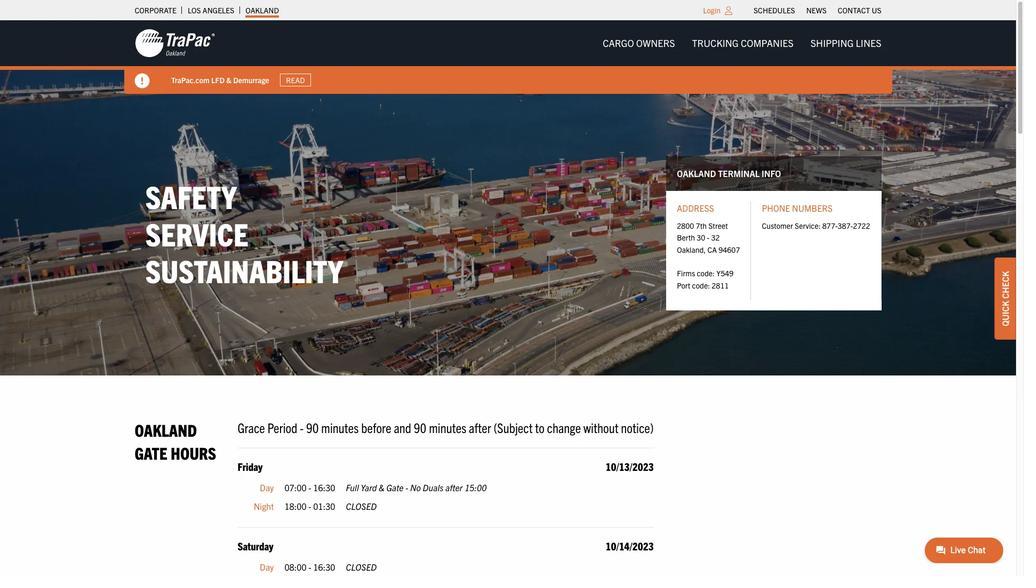 Task type: vqa. For each thing, say whether or not it's contained in the screenshot.
Demurrage
yes



Task type: locate. For each thing, give the bounding box(es) containing it.
corporate link
[[135, 3, 177, 18]]

0 horizontal spatial oakland
[[135, 419, 197, 440]]

day down saturday
[[260, 562, 274, 573]]

berth
[[677, 233, 695, 242]]

login
[[703, 5, 721, 15]]

read
[[286, 75, 305, 85]]

schedules
[[754, 5, 795, 15]]

1 minutes from the left
[[321, 419, 359, 436]]

day up night
[[260, 482, 274, 493]]

-
[[707, 233, 710, 242], [300, 419, 304, 436], [309, 482, 311, 493], [406, 482, 408, 493], [309, 501, 311, 512], [309, 562, 311, 573]]

0 vertical spatial closed
[[346, 501, 377, 512]]

90 right "and"
[[414, 419, 427, 436]]

oakland inside oakland gate hours
[[135, 419, 197, 440]]

lines
[[856, 37, 882, 49]]

1 16:30 from the top
[[313, 482, 335, 493]]

oakland
[[246, 5, 279, 15], [677, 168, 716, 179], [135, 419, 197, 440]]

08:00 - 16:30
[[285, 562, 335, 573]]

saturday
[[238, 539, 274, 553]]

1 closed from the top
[[346, 501, 377, 512]]

1 vertical spatial menu bar
[[594, 32, 890, 54]]

1 vertical spatial 16:30
[[313, 562, 335, 573]]

& for demurrage
[[226, 75, 231, 85]]

- left 01:30
[[309, 501, 311, 512]]

oakland right the angeles on the left top
[[246, 5, 279, 15]]

street
[[709, 221, 728, 230]]

trucking
[[692, 37, 739, 49]]

ca
[[708, 245, 717, 254]]

0 vertical spatial 16:30
[[313, 482, 335, 493]]

light image
[[725, 6, 733, 15]]

firms code:  y549 port code:  2811
[[677, 269, 734, 290]]

day
[[260, 482, 274, 493], [260, 562, 274, 573]]

code: right port
[[692, 281, 710, 290]]

& for gate
[[379, 482, 385, 493]]

minutes right "and"
[[429, 419, 467, 436]]

check
[[1000, 271, 1011, 299]]

menu bar up shipping at top right
[[748, 3, 887, 18]]

18:00
[[285, 501, 307, 512]]

day for saturday
[[260, 562, 274, 573]]

2800
[[677, 221, 694, 230]]

0 vertical spatial &
[[226, 75, 231, 85]]

& inside banner
[[226, 75, 231, 85]]

94607
[[719, 245, 740, 254]]

16:30 right 08:00
[[313, 562, 335, 573]]

- right the 30
[[707, 233, 710, 242]]

2 vertical spatial oakland
[[135, 419, 197, 440]]

after left the (subject
[[469, 419, 491, 436]]

safety
[[145, 177, 237, 216]]

period
[[268, 419, 297, 436]]

0 horizontal spatial after
[[446, 482, 463, 493]]

0 vertical spatial menu bar
[[748, 3, 887, 18]]

gate inside oakland gate hours
[[135, 442, 167, 463]]

change
[[547, 419, 581, 436]]

after right duals
[[446, 482, 463, 493]]

gate
[[135, 442, 167, 463], [387, 482, 404, 493]]

trapac.com lfd & demurrage
[[171, 75, 269, 85]]

1 horizontal spatial &
[[379, 482, 385, 493]]

shipping
[[811, 37, 854, 49]]

0 horizontal spatial gate
[[135, 442, 167, 463]]

1 day from the top
[[260, 482, 274, 493]]

- left 'no'
[[406, 482, 408, 493]]

minutes left before
[[321, 419, 359, 436]]

day for friday
[[260, 482, 274, 493]]

0 horizontal spatial &
[[226, 75, 231, 85]]

2 90 from the left
[[414, 419, 427, 436]]

lfd
[[211, 75, 224, 85]]

2 minutes from the left
[[429, 419, 467, 436]]

customer service: 877-387-2722
[[762, 221, 871, 230]]

grace
[[238, 419, 265, 436]]

los angeles
[[188, 5, 234, 15]]

1 horizontal spatial gate
[[387, 482, 404, 493]]

0 vertical spatial after
[[469, 419, 491, 436]]

solid image
[[135, 74, 150, 89]]

08:00
[[285, 562, 307, 573]]

16:30
[[313, 482, 335, 493], [313, 562, 335, 573]]

0 vertical spatial gate
[[135, 442, 167, 463]]

cargo owners
[[603, 37, 675, 49]]

night
[[254, 501, 274, 512]]

1 horizontal spatial 90
[[414, 419, 427, 436]]

90 right period
[[306, 419, 319, 436]]

oakland up hours
[[135, 419, 197, 440]]

news link
[[807, 3, 827, 18]]

closed
[[346, 501, 377, 512], [346, 562, 377, 573]]

0 vertical spatial day
[[260, 482, 274, 493]]

closed right "08:00 - 16:30"
[[346, 562, 377, 573]]

0 vertical spatial oakland
[[246, 5, 279, 15]]

closed for 16:30
[[346, 562, 377, 573]]

full yard & gate - no duals after 15:00
[[346, 482, 487, 493]]

07:00 - 16:30
[[285, 482, 335, 493]]

7th
[[696, 221, 707, 230]]

1 vertical spatial oakland
[[677, 168, 716, 179]]

contact
[[838, 5, 870, 15]]

gate left 'no'
[[387, 482, 404, 493]]

&
[[226, 75, 231, 85], [379, 482, 385, 493]]

closed down yard
[[346, 501, 377, 512]]

hours
[[171, 442, 216, 463]]

90
[[306, 419, 319, 436], [414, 419, 427, 436]]

grace period - 90 minutes before and 90 minutes after (subject to change without notice)
[[238, 419, 654, 436]]

1 vertical spatial day
[[260, 562, 274, 573]]

2722
[[853, 221, 871, 230]]

oakland up address
[[677, 168, 716, 179]]

no
[[410, 482, 421, 493]]

2 horizontal spatial oakland
[[677, 168, 716, 179]]

877-
[[823, 221, 838, 230]]

1 horizontal spatial oakland
[[246, 5, 279, 15]]

1 vertical spatial gate
[[387, 482, 404, 493]]

1 vertical spatial after
[[446, 482, 463, 493]]

minutes
[[321, 419, 359, 436], [429, 419, 467, 436]]

full
[[346, 482, 359, 493]]

1 vertical spatial &
[[379, 482, 385, 493]]

oakland for oakland
[[246, 5, 279, 15]]

2 closed from the top
[[346, 562, 377, 573]]

trucking companies link
[[684, 32, 802, 54]]

2800 7th street berth 30 - 32 oakland, ca 94607
[[677, 221, 740, 254]]

menu bar
[[748, 3, 887, 18], [594, 32, 890, 54]]

0 horizontal spatial 90
[[306, 419, 319, 436]]

16:30 up 01:30
[[313, 482, 335, 493]]

code: up 2811
[[697, 269, 715, 278]]

safety service sustainability
[[145, 177, 343, 290]]

banner
[[0, 20, 1024, 94]]

code:
[[697, 269, 715, 278], [692, 281, 710, 290]]

oakland link
[[246, 3, 279, 18]]

to
[[535, 419, 545, 436]]

oakland for oakland gate hours
[[135, 419, 197, 440]]

387-
[[838, 221, 853, 230]]

2 16:30 from the top
[[313, 562, 335, 573]]

service
[[145, 214, 249, 253]]

notice)
[[621, 419, 654, 436]]

1 vertical spatial closed
[[346, 562, 377, 573]]

menu bar down light image
[[594, 32, 890, 54]]

2 day from the top
[[260, 562, 274, 573]]

menu bar containing schedules
[[748, 3, 887, 18]]

1 horizontal spatial minutes
[[429, 419, 467, 436]]

& right yard
[[379, 482, 385, 493]]

news
[[807, 5, 827, 15]]

oakland terminal info
[[677, 168, 781, 179]]

gate left hours
[[135, 442, 167, 463]]

los angeles link
[[188, 3, 234, 18]]

& right lfd
[[226, 75, 231, 85]]

0 horizontal spatial minutes
[[321, 419, 359, 436]]



Task type: describe. For each thing, give the bounding box(es) containing it.
30
[[697, 233, 706, 242]]

cargo owners link
[[594, 32, 684, 54]]

- right 08:00
[[309, 562, 311, 573]]

port
[[677, 281, 691, 290]]

trucking companies
[[692, 37, 794, 49]]

16:30 for saturday
[[313, 562, 335, 573]]

contact us link
[[838, 3, 882, 18]]

read link
[[280, 74, 311, 87]]

demurrage
[[233, 75, 269, 85]]

terminal
[[718, 168, 760, 179]]

oakland image
[[135, 28, 215, 58]]

16:30 for friday
[[313, 482, 335, 493]]

shipping lines
[[811, 37, 882, 49]]

shipping lines link
[[802, 32, 890, 54]]

18:00 - 01:30
[[285, 501, 335, 512]]

and
[[394, 419, 411, 436]]

contact us
[[838, 5, 882, 15]]

phone
[[762, 203, 790, 214]]

quick check
[[1000, 271, 1011, 326]]

1 horizontal spatial after
[[469, 419, 491, 436]]

corporate
[[135, 5, 177, 15]]

10/14/2023
[[606, 539, 654, 553]]

los
[[188, 5, 201, 15]]

owners
[[636, 37, 675, 49]]

phone numbers
[[762, 203, 833, 214]]

firms
[[677, 269, 695, 278]]

info
[[762, 168, 781, 179]]

oakland,
[[677, 245, 706, 254]]

customer
[[762, 221, 793, 230]]

numbers
[[792, 203, 833, 214]]

trapac.com
[[171, 75, 209, 85]]

banner containing cargo owners
[[0, 20, 1024, 94]]

before
[[361, 419, 391, 436]]

1 90 from the left
[[306, 419, 319, 436]]

10/13/2023
[[606, 460, 654, 473]]

0 vertical spatial code:
[[697, 269, 715, 278]]

angeles
[[203, 5, 234, 15]]

sustainability
[[145, 251, 343, 290]]

cargo
[[603, 37, 634, 49]]

schedules link
[[754, 3, 795, 18]]

us
[[872, 5, 882, 15]]

friday
[[238, 460, 263, 473]]

without
[[584, 419, 619, 436]]

address
[[677, 203, 714, 214]]

oakland gate hours
[[135, 419, 216, 463]]

01:30
[[313, 501, 335, 512]]

y549
[[717, 269, 734, 278]]

oakland for oakland terminal info
[[677, 168, 716, 179]]

1 vertical spatial code:
[[692, 281, 710, 290]]

service:
[[795, 221, 821, 230]]

duals
[[423, 482, 444, 493]]

07:00
[[285, 482, 307, 493]]

login link
[[703, 5, 721, 15]]

32
[[712, 233, 720, 242]]

companies
[[741, 37, 794, 49]]

menu bar containing cargo owners
[[594, 32, 890, 54]]

quick
[[1000, 301, 1011, 326]]

- right period
[[300, 419, 304, 436]]

2811
[[712, 281, 729, 290]]

15:00
[[465, 482, 487, 493]]

- inside 2800 7th street berth 30 - 32 oakland, ca 94607
[[707, 233, 710, 242]]

closed for 01:30
[[346, 501, 377, 512]]

(subject
[[494, 419, 533, 436]]

- right 07:00
[[309, 482, 311, 493]]

quick check link
[[995, 258, 1016, 340]]

yard
[[361, 482, 377, 493]]



